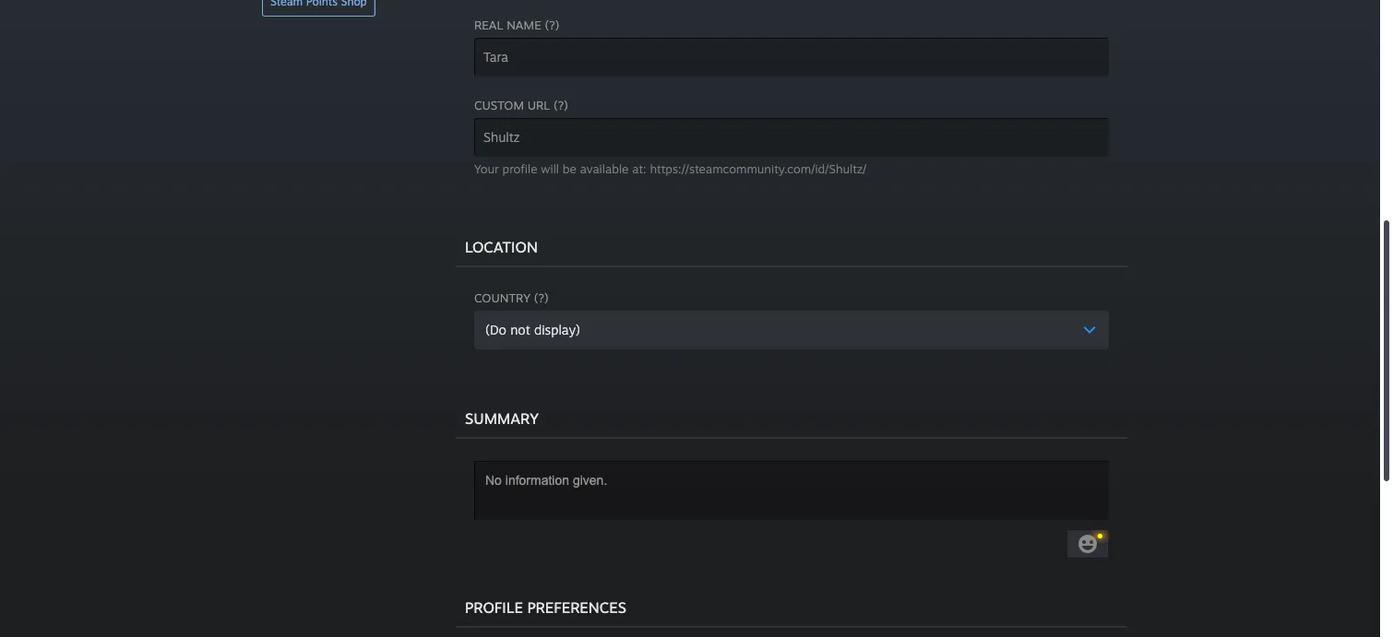 Task type: locate. For each thing, give the bounding box(es) containing it.
(?) right url
[[554, 98, 568, 113]]

at:
[[632, 161, 646, 176]]

(?)
[[545, 18, 559, 32], [554, 98, 568, 113], [534, 291, 549, 305]]

real name (?)
[[474, 18, 559, 32]]

country (?)
[[474, 291, 549, 305]]

summary
[[465, 410, 539, 428]]

0 vertical spatial (?)
[[545, 18, 559, 32]]

(?) right name
[[545, 18, 559, 32]]

(do not display)
[[485, 322, 580, 338]]

(?) up (do not display)
[[534, 291, 549, 305]]

1 vertical spatial (?)
[[554, 98, 568, 113]]

real
[[474, 18, 503, 32]]

custom url (?)
[[474, 98, 568, 113]]

location
[[465, 238, 538, 256]]

None text field
[[474, 38, 1109, 77], [474, 118, 1109, 157], [474, 38, 1109, 77], [474, 118, 1109, 157]]



Task type: vqa. For each thing, say whether or not it's contained in the screenshot.
for:
no



Task type: describe. For each thing, give the bounding box(es) containing it.
preferences
[[527, 599, 626, 617]]

profile
[[502, 161, 537, 176]]

url
[[528, 98, 550, 113]]

will
[[541, 161, 559, 176]]

profile
[[465, 599, 523, 617]]

2 vertical spatial (?)
[[534, 291, 549, 305]]

profile preferences
[[465, 599, 626, 617]]

https://steamcommunity.com/id/shultz/
[[650, 161, 867, 176]]

your profile will be available at: https://steamcommunity.com/id/shultz/
[[474, 161, 867, 176]]

be
[[563, 161, 577, 176]]

(do
[[485, 322, 507, 338]]

country
[[474, 291, 531, 305]]

available
[[580, 161, 629, 176]]

No information given. text field
[[474, 461, 1109, 520]]

name
[[507, 18, 541, 32]]

custom
[[474, 98, 524, 113]]

(?) for custom url (?)
[[554, 98, 568, 113]]

display)
[[534, 322, 580, 338]]

your
[[474, 161, 499, 176]]

not
[[510, 322, 530, 338]]

(?) for real name (?)
[[545, 18, 559, 32]]



